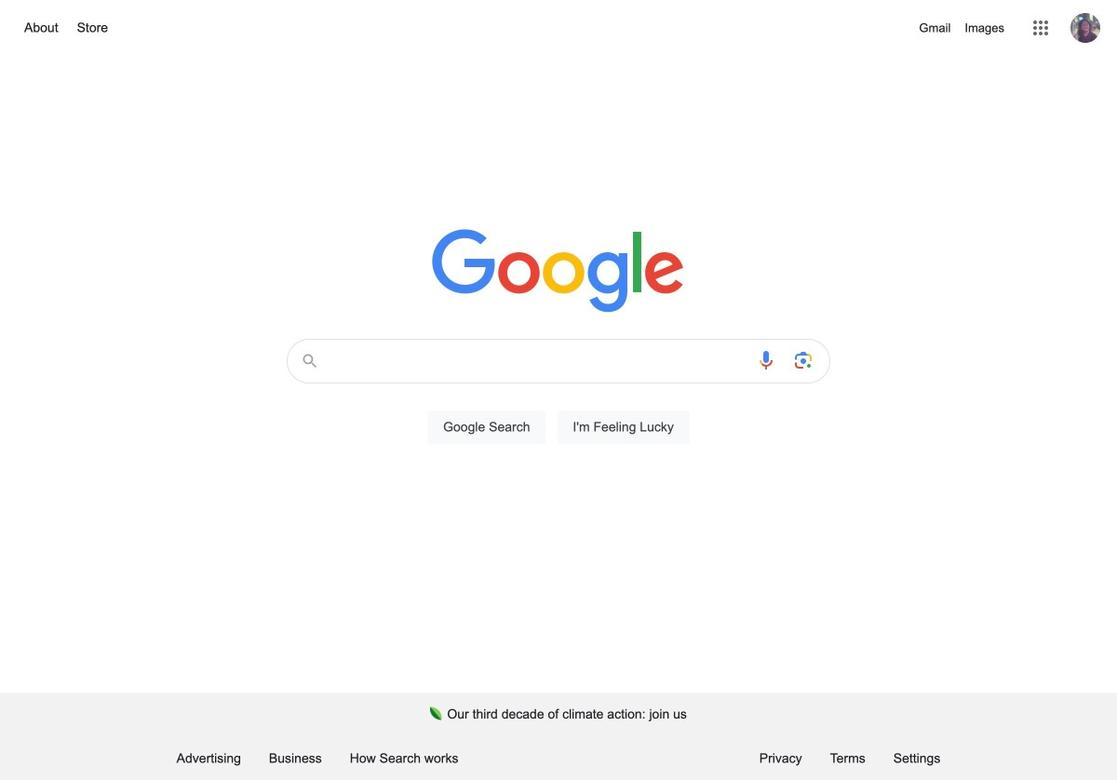 Task type: vqa. For each thing, say whether or not it's contained in the screenshot.
$132 text box on the top $132
no



Task type: locate. For each thing, give the bounding box(es) containing it.
google image
[[432, 229, 685, 315]]

None search field
[[19, 333, 1099, 466]]



Task type: describe. For each thing, give the bounding box(es) containing it.
search by voice image
[[755, 349, 777, 372]]

search by image image
[[792, 349, 815, 372]]



